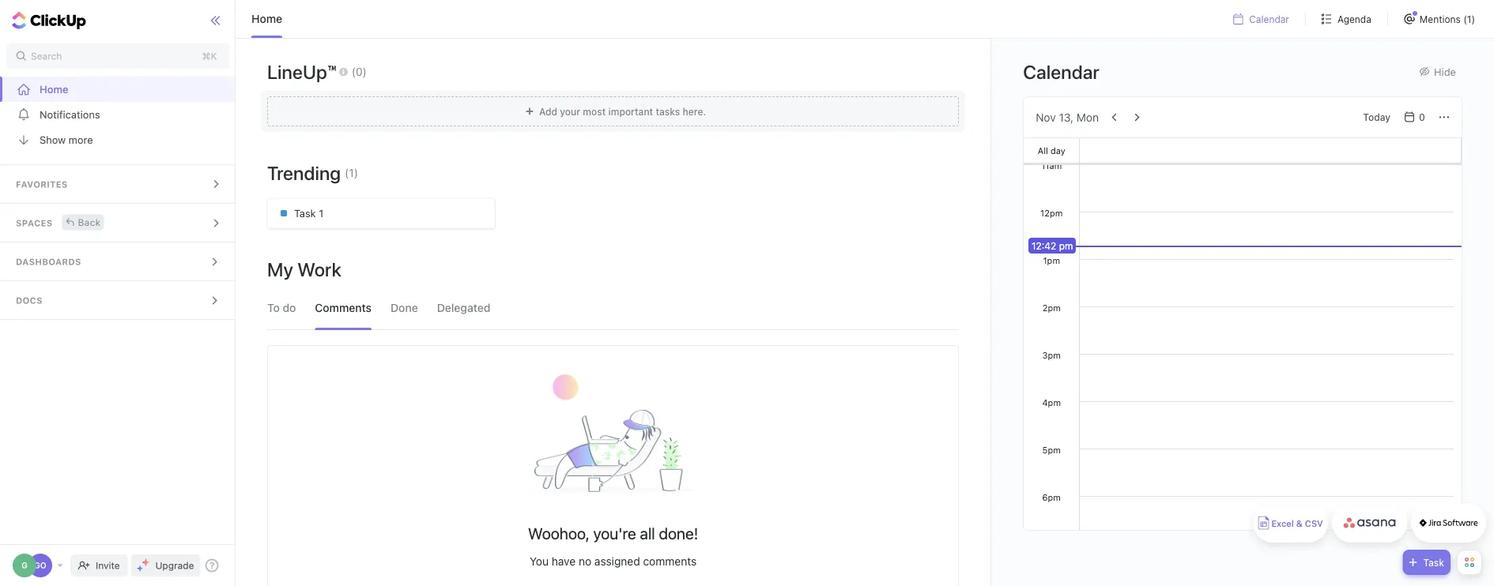 Task type: locate. For each thing, give the bounding box(es) containing it.
nov 13, mon
[[1036, 111, 1099, 124]]

(1) inside trending (1)
[[345, 166, 358, 179]]

woohoo, you're all done!
[[528, 525, 698, 543]]

notifications link
[[0, 102, 236, 127]]

12:42
[[1032, 240, 1057, 251]]

0 button
[[1400, 108, 1432, 127]]

trending
[[267, 162, 341, 184]]

add your most important tasks here.
[[539, 106, 706, 117]]

done
[[391, 302, 418, 315]]

0 horizontal spatial (1)
[[345, 166, 358, 179]]

sparkle svg 2 image
[[137, 566, 143, 572]]

do
[[283, 302, 296, 315]]

1 horizontal spatial home
[[251, 12, 282, 25]]

excel & csv link
[[1253, 504, 1328, 543]]

3pm
[[1042, 350, 1061, 361]]

show more
[[40, 134, 93, 146]]

(1) right trending
[[345, 166, 358, 179]]

home up lineup
[[251, 12, 282, 25]]

sidebar navigation
[[0, 0, 239, 587]]

0 horizontal spatial home
[[40, 83, 68, 95]]

done!
[[659, 525, 698, 543]]

(1)
[[1464, 13, 1475, 25], [345, 166, 358, 179]]

nov
[[1036, 111, 1056, 124]]

home
[[251, 12, 282, 25], [40, 83, 68, 95]]

1 vertical spatial (1)
[[345, 166, 358, 179]]

home inside sidebar navigation
[[40, 83, 68, 95]]

my work tab list
[[259, 287, 967, 330]]

mon
[[1077, 111, 1099, 124]]

agenda
[[1338, 13, 1372, 25]]

favorites button
[[0, 165, 236, 203]]

‎task 1 link
[[267, 198, 495, 229]]

important
[[608, 106, 653, 117]]

you have no assigned comments
[[530, 555, 697, 568]]

home up notifications
[[40, 83, 68, 95]]

have
[[552, 555, 576, 568]]

all
[[1038, 145, 1048, 156]]

favorites
[[16, 179, 68, 190]]

comments
[[315, 302, 372, 315]]

all day
[[1038, 145, 1066, 156]]

to do
[[267, 302, 296, 315]]

search
[[31, 51, 62, 62]]

1 vertical spatial home
[[40, 83, 68, 95]]

1 horizontal spatial (1)
[[1464, 13, 1475, 25]]

0 horizontal spatial calendar
[[1023, 60, 1100, 83]]

back link
[[62, 215, 104, 230]]

1
[[319, 208, 324, 219]]

g
[[21, 561, 28, 570]]

1 horizontal spatial calendar
[[1249, 13, 1290, 25]]

(1) right mentions
[[1464, 13, 1475, 25]]

0 vertical spatial home
[[251, 12, 282, 25]]

delegated
[[437, 302, 491, 315]]

nov 13, mon button
[[1036, 111, 1099, 124]]

dashboards
[[16, 257, 81, 267]]

csv
[[1305, 519, 1323, 529]]

12pm
[[1041, 208, 1063, 218]]

12:42 pm
[[1032, 240, 1073, 251]]

trending (1)
[[267, 162, 358, 184]]

calendar
[[1249, 13, 1290, 25], [1023, 60, 1100, 83]]

&
[[1296, 519, 1303, 529]]

⌘k
[[202, 51, 217, 62]]

you're
[[593, 525, 636, 543]]

‎task 1
[[294, 208, 324, 219]]

to
[[267, 302, 280, 315]]

your
[[560, 106, 580, 117]]

sparkle svg 1 image
[[142, 559, 150, 567]]

spaces
[[16, 218, 53, 229]]

today
[[1363, 112, 1391, 123]]

tasks
[[656, 106, 680, 117]]

1 vertical spatial calendar
[[1023, 60, 1100, 83]]

0 vertical spatial (1)
[[1464, 13, 1475, 25]]

invite
[[96, 561, 120, 572]]



Task type: describe. For each thing, give the bounding box(es) containing it.
more
[[69, 134, 93, 146]]

assigned
[[594, 555, 640, 568]]

done button
[[391, 287, 418, 330]]

6pm
[[1042, 493, 1061, 503]]

go
[[34, 561, 46, 570]]

11am
[[1041, 161, 1062, 171]]

add your most important tasks here. button
[[261, 91, 966, 132]]

notifications
[[40, 109, 100, 121]]

my work
[[267, 259, 341, 281]]

mentions
[[1420, 13, 1461, 25]]

0
[[1419, 112, 1425, 123]]

comments button
[[315, 287, 372, 330]]

5pm
[[1043, 445, 1061, 455]]

4pm
[[1042, 398, 1061, 408]]

0 vertical spatial calendar
[[1249, 13, 1290, 25]]

mentions (1)
[[1420, 13, 1475, 25]]

1pm
[[1043, 255, 1060, 266]]

‎task
[[294, 208, 316, 219]]

2pm
[[1043, 303, 1061, 313]]

today button
[[1357, 108, 1397, 127]]

home link
[[0, 77, 236, 102]]

comments
[[643, 555, 697, 568]]

docs
[[16, 296, 43, 306]]

excel & csv
[[1272, 519, 1323, 529]]

lineup
[[267, 61, 327, 83]]

task
[[1424, 557, 1445, 568]]

work
[[297, 259, 341, 281]]

back
[[78, 217, 101, 228]]

my
[[267, 259, 293, 281]]

add
[[539, 106, 557, 117]]

all
[[640, 525, 655, 543]]

to do button
[[267, 287, 296, 330]]

delegated button
[[437, 287, 491, 330]]

upgrade link
[[131, 555, 200, 577]]

g go
[[21, 561, 46, 570]]

no
[[579, 555, 592, 568]]

hide
[[1434, 66, 1456, 77]]

13,
[[1059, 111, 1074, 124]]

most
[[583, 106, 606, 117]]

(0)
[[352, 65, 367, 78]]

day
[[1051, 145, 1066, 156]]

woohoo,
[[528, 525, 590, 543]]

upgrade
[[155, 561, 194, 572]]

you
[[530, 555, 549, 568]]

(1) for mentions
[[1464, 13, 1475, 25]]

here.
[[683, 106, 706, 117]]

pm
[[1059, 240, 1073, 251]]

excel
[[1272, 519, 1294, 529]]

show
[[40, 134, 66, 146]]

(1) for trending
[[345, 166, 358, 179]]



Task type: vqa. For each thing, say whether or not it's contained in the screenshot.
Reminder within Assign a Reminder to someone and keep track of it here. You can also see Reminders you delegate in anyone's
no



